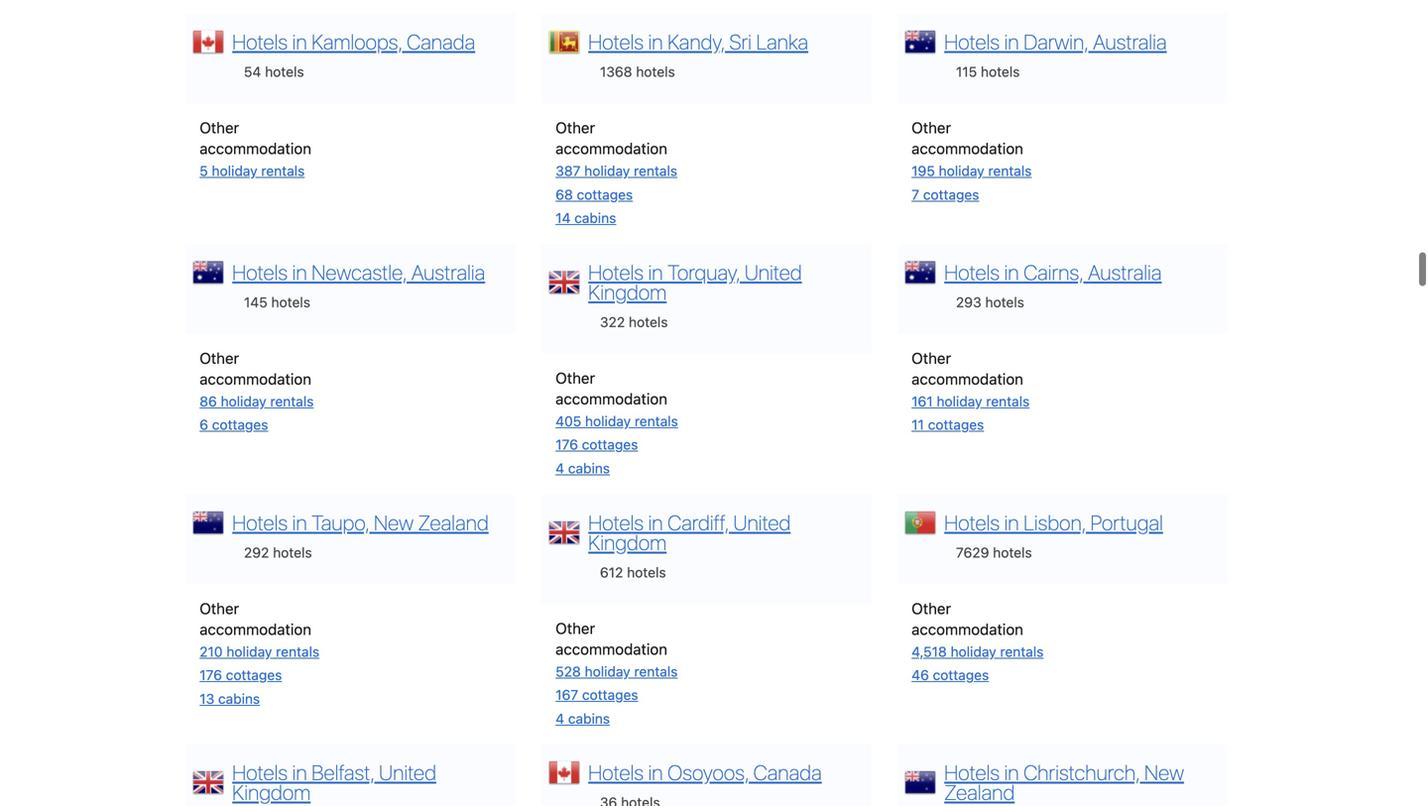 Task type: locate. For each thing, give the bounding box(es) containing it.
accommodation up 528 holiday rentals link
[[556, 640, 668, 658]]

hotels inside hotels in christchurch, new zealand
[[945, 761, 1000, 786]]

holiday inside other accommodation 195 holiday rentals 7 cottages
[[939, 163, 985, 179]]

other inside other accommodation 405 holiday rentals 176 cottages 4 cabins
[[556, 369, 595, 387]]

new right "taupo,"
[[374, 510, 414, 535]]

cabins inside other accommodation 387 holiday rentals 68 cottages 14 cabins
[[575, 210, 617, 226]]

other up 195
[[912, 119, 952, 136]]

cabins down 167 cottages link
[[568, 711, 610, 727]]

holiday inside other accommodation 387 holiday rentals 68 cottages 14 cabins
[[585, 163, 630, 179]]

cottages for hotels in lisbon, portugal
[[933, 667, 989, 684]]

in for cairns,
[[1005, 260, 1020, 285]]

accommodation inside other accommodation 161 holiday rentals 11 cottages
[[912, 370, 1024, 388]]

cottages inside other accommodation 210 holiday rentals 176 cottages 13 cabins
[[226, 667, 282, 684]]

cottages
[[577, 186, 633, 203], [924, 186, 980, 203], [212, 417, 268, 433], [928, 417, 985, 433], [582, 437, 638, 453], [226, 667, 282, 684], [933, 667, 989, 684], [582, 687, 639, 704]]

176 cottages link for hotels in taupo, new zealand
[[200, 667, 282, 684]]

cottages for hotels in kandy, sri lanka
[[577, 186, 633, 203]]

0 horizontal spatial canada
[[407, 29, 475, 54]]

2 4 cabins link from the top
[[556, 711, 610, 727]]

holiday inside other accommodation 528 holiday rentals 167 cottages 4 cabins
[[585, 664, 631, 680]]

13 cabins link
[[200, 691, 260, 707]]

hotels right 54
[[265, 63, 304, 80]]

new inside hotels in christchurch, new zealand
[[1145, 761, 1185, 786]]

other accommodation 195 holiday rentals 7 cottages
[[912, 119, 1032, 203]]

0 vertical spatial 176
[[556, 437, 578, 453]]

new inside hotels in taupo, new zealand 292 hotels
[[374, 510, 414, 535]]

1 vertical spatial canada
[[754, 761, 822, 786]]

176 cottages link up 13 cabins link
[[200, 667, 282, 684]]

holiday up the 7 cottages link
[[939, 163, 985, 179]]

176
[[556, 437, 578, 453], [200, 667, 222, 684]]

accommodation
[[200, 139, 312, 157], [556, 139, 668, 157], [912, 139, 1024, 157], [200, 370, 312, 388], [912, 370, 1024, 388], [556, 390, 668, 408], [200, 620, 312, 638], [912, 620, 1024, 638], [556, 640, 668, 658]]

accommodation inside other accommodation 405 holiday rentals 176 cottages 4 cabins
[[556, 390, 668, 408]]

other inside other accommodation 387 holiday rentals 68 cottages 14 cabins
[[556, 119, 595, 136]]

hotels inside the hotels in kamloops, canada 54 hotels
[[265, 63, 304, 80]]

rentals inside other accommodation 210 holiday rentals 176 cottages 13 cabins
[[276, 644, 320, 660]]

rentals right 210
[[276, 644, 320, 660]]

hotels inside hotels in lisbon, portugal 7629 hotels
[[993, 545, 1033, 561]]

cabins for hotels in torquay, united kingdom
[[568, 460, 610, 477]]

hotels inside the hotels in kamloops, canada 54 hotels
[[232, 29, 288, 54]]

in left cairns,
[[1005, 260, 1020, 285]]

14
[[556, 210, 571, 226]]

322
[[600, 314, 625, 330]]

canada
[[407, 29, 475, 54], [754, 761, 822, 786]]

in for taupo,
[[292, 510, 307, 535]]

528 holiday rentals link
[[556, 664, 678, 680]]

canada right kamloops,
[[407, 29, 475, 54]]

hotels for hotels in taupo, new zealand
[[232, 510, 288, 535]]

hotels for hotels in torquay, united kingdom
[[589, 260, 644, 285]]

in left kamloops,
[[292, 29, 307, 54]]

cottages inside other accommodation 405 holiday rentals 176 cottages 4 cabins
[[582, 437, 638, 453]]

cottages inside other accommodation 195 holiday rentals 7 cottages
[[924, 186, 980, 203]]

in inside hotels in lisbon, portugal 7629 hotels
[[1005, 510, 1020, 535]]

cabins down 68 cottages link
[[575, 210, 617, 226]]

cottages down 528 holiday rentals link
[[582, 687, 639, 704]]

rentals for newcastle,
[[270, 393, 314, 410]]

hotels for hotels in kandy, sri lanka
[[589, 29, 644, 54]]

united right "belfast,"
[[379, 761, 437, 786]]

other up '161'
[[912, 349, 952, 367]]

other for hotels in taupo, new zealand
[[200, 600, 239, 617]]

accommodation inside other accommodation 387 holiday rentals 68 cottages 14 cabins
[[556, 139, 668, 157]]

other inside other accommodation 195 holiday rentals 7 cottages
[[912, 119, 952, 136]]

other inside other accommodation 4,518 holiday rentals 46 cottages
[[912, 600, 952, 617]]

1 horizontal spatial zealand
[[945, 781, 1015, 805]]

cabins inside other accommodation 210 holiday rentals 176 cottages 13 cabins
[[218, 691, 260, 707]]

holiday up 6 cottages link
[[221, 393, 267, 410]]

australia
[[1093, 29, 1167, 54], [411, 260, 485, 285], [1088, 260, 1162, 285]]

hotels inside hotels in torquay, united kingdom 322 hotels
[[629, 314, 668, 330]]

accommodation inside other accommodation 195 holiday rentals 7 cottages
[[912, 139, 1024, 157]]

in left christchurch,
[[1005, 761, 1020, 786]]

other inside 'other accommodation 5 holiday rentals'
[[200, 119, 239, 136]]

in inside the hotels in kamloops, canada 54 hotels
[[292, 29, 307, 54]]

rentals for torquay,
[[635, 413, 679, 430]]

australia inside hotels in cairns, australia 293 hotels
[[1088, 260, 1162, 285]]

hotels right 145
[[271, 294, 311, 310]]

hotels inside hotels in cairns, australia 293 hotels
[[945, 260, 1000, 285]]

other up 528
[[556, 619, 595, 637]]

zealand
[[418, 510, 489, 535], [945, 781, 1015, 805]]

holiday inside other accommodation 4,518 holiday rentals 46 cottages
[[951, 644, 997, 660]]

cottages for hotels in darwin, australia
[[924, 186, 980, 203]]

cabins inside other accommodation 405 holiday rentals 176 cottages 4 cabins
[[568, 460, 610, 477]]

4 down 167
[[556, 711, 565, 727]]

2 vertical spatial kingdom
[[232, 781, 311, 805]]

hotels
[[265, 63, 304, 80], [636, 63, 675, 80], [981, 63, 1020, 80], [271, 294, 311, 310], [986, 294, 1025, 310], [629, 314, 668, 330], [273, 545, 312, 561], [993, 545, 1033, 561], [627, 564, 666, 581]]

accommodation inside other accommodation 4,518 holiday rentals 46 cottages
[[912, 620, 1024, 638]]

holiday inside other accommodation 86 holiday rentals 6 cottages
[[221, 393, 267, 410]]

1 vertical spatial new
[[1145, 761, 1185, 786]]

0 horizontal spatial new
[[374, 510, 414, 535]]

292
[[244, 545, 269, 561]]

other inside other accommodation 528 holiday rentals 167 cottages 4 cabins
[[556, 619, 595, 637]]

hotels right 322
[[629, 314, 668, 330]]

kandy,
[[668, 29, 725, 54]]

cottages inside other accommodation 387 holiday rentals 68 cottages 14 cabins
[[577, 186, 633, 203]]

hotels
[[232, 29, 288, 54], [589, 29, 644, 54], [945, 29, 1000, 54], [232, 260, 288, 285], [589, 260, 644, 285], [945, 260, 1000, 285], [232, 510, 288, 535], [589, 510, 644, 535], [945, 510, 1000, 535], [232, 761, 288, 786], [589, 761, 644, 786], [945, 761, 1000, 786]]

new
[[374, 510, 414, 535], [1145, 761, 1185, 786]]

new right christchurch,
[[1145, 761, 1185, 786]]

in left the osoyoos,
[[648, 761, 663, 786]]

hotels right the 7629
[[993, 545, 1033, 561]]

other inside other accommodation 210 holiday rentals 176 cottages 13 cabins
[[200, 600, 239, 617]]

rentals for taupo,
[[276, 644, 320, 660]]

other up the 387
[[556, 119, 595, 136]]

4 for hotels in torquay, united kingdom
[[556, 460, 565, 477]]

other accommodation 210 holiday rentals 176 cottages 13 cabins
[[200, 600, 320, 707]]

cottages down 161 holiday rentals link
[[928, 417, 985, 433]]

holiday up '11 cottages' link on the bottom right
[[937, 393, 983, 410]]

14 cabins link
[[556, 210, 617, 226]]

cottages down 86 holiday rentals link
[[212, 417, 268, 433]]

0 vertical spatial 4 cabins link
[[556, 460, 610, 477]]

kingdom up 322
[[589, 280, 667, 304]]

hotels right 292
[[273, 545, 312, 561]]

rentals right 4,518
[[1001, 644, 1044, 660]]

cottages down 195 holiday rentals link
[[924, 186, 980, 203]]

holiday for hotels in newcastle, australia
[[221, 393, 267, 410]]

4 inside other accommodation 528 holiday rentals 167 cottages 4 cabins
[[556, 711, 565, 727]]

in for belfast,
[[292, 761, 307, 786]]

0 vertical spatial new
[[374, 510, 414, 535]]

kingdom inside hotels in torquay, united kingdom 322 hotels
[[589, 280, 667, 304]]

holiday right 5
[[212, 163, 258, 179]]

cabins for hotels in kandy, sri lanka
[[575, 210, 617, 226]]

hotels in osoyoos, canada link
[[589, 761, 822, 786]]

in inside hotels in cairns, australia 293 hotels
[[1005, 260, 1020, 285]]

rentals up 167 cottages link
[[634, 664, 678, 680]]

405 holiday rentals link
[[556, 413, 679, 430]]

hotels in lisbon, portugal link
[[945, 510, 1164, 535]]

in inside hotels in taupo, new zealand 292 hotels
[[292, 510, 307, 535]]

accommodation inside other accommodation 210 holiday rentals 176 cottages 13 cabins
[[200, 620, 312, 638]]

united inside hotels in torquay, united kingdom 322 hotels
[[745, 260, 802, 285]]

zealand inside hotels in taupo, new zealand 292 hotels
[[418, 510, 489, 535]]

cottages for hotels in torquay, united kingdom
[[582, 437, 638, 453]]

australia inside hotels in darwin, australia 115 hotels
[[1093, 29, 1167, 54]]

accommodation for hotels in cairns, australia
[[912, 370, 1024, 388]]

167 cottages link
[[556, 687, 639, 704]]

australia for hotels in cairns, australia
[[1088, 260, 1162, 285]]

1 vertical spatial united
[[734, 510, 791, 535]]

cottages down 405 holiday rentals link
[[582, 437, 638, 453]]

accommodation for hotels in taupo, new zealand
[[200, 620, 312, 638]]

rentals right the 387
[[634, 163, 678, 179]]

in left lisbon,
[[1005, 510, 1020, 535]]

5
[[200, 163, 208, 179]]

other inside other accommodation 86 holiday rentals 6 cottages
[[200, 349, 239, 367]]

1 horizontal spatial new
[[1145, 761, 1185, 786]]

cottages down 387 holiday rentals link
[[577, 186, 633, 203]]

cottages down 4,518 holiday rentals link
[[933, 667, 989, 684]]

kingdom
[[589, 280, 667, 304], [589, 530, 667, 555], [232, 781, 311, 805]]

rentals inside other accommodation 86 holiday rentals 6 cottages
[[270, 393, 314, 410]]

accommodation up 86 holiday rentals link
[[200, 370, 312, 388]]

176 inside other accommodation 210 holiday rentals 176 cottages 13 cabins
[[200, 667, 222, 684]]

cabins for hotels in taupo, new zealand
[[218, 691, 260, 707]]

rentals
[[261, 163, 305, 179], [634, 163, 678, 179], [989, 163, 1032, 179], [270, 393, 314, 410], [987, 393, 1030, 410], [635, 413, 679, 430], [276, 644, 320, 660], [1001, 644, 1044, 660], [634, 664, 678, 680]]

1 vertical spatial 4 cabins link
[[556, 711, 610, 727]]

1 vertical spatial zealand
[[945, 781, 1015, 805]]

accommodation up 5 holiday rentals link at the left top
[[200, 139, 312, 157]]

other for hotels in darwin, australia
[[912, 119, 952, 136]]

cabins right 13
[[218, 691, 260, 707]]

hotels inside hotels in darwin, australia 115 hotels
[[945, 29, 1000, 54]]

zealand for hotels in christchurch, new zealand
[[945, 781, 1015, 805]]

kingdom up 612
[[589, 530, 667, 555]]

hotels in torquay, united kingdom link
[[589, 260, 802, 304]]

sri
[[730, 29, 752, 54]]

rentals inside other accommodation 387 holiday rentals 68 cottages 14 cabins
[[634, 163, 678, 179]]

cottages inside other accommodation 86 holiday rentals 6 cottages
[[212, 417, 268, 433]]

4 cabins link down 167 cottages link
[[556, 711, 610, 727]]

rentals for darwin,
[[989, 163, 1032, 179]]

1 4 cabins link from the top
[[556, 460, 610, 477]]

rentals inside other accommodation 4,518 holiday rentals 46 cottages
[[1001, 644, 1044, 660]]

1 horizontal spatial 176
[[556, 437, 578, 453]]

hotels inside hotels in torquay, united kingdom 322 hotels
[[589, 260, 644, 285]]

in left darwin,
[[1005, 29, 1020, 54]]

4 down 405
[[556, 460, 565, 477]]

holiday up 68 cottages link
[[585, 163, 630, 179]]

holiday right 405
[[585, 413, 631, 430]]

other up 86
[[200, 349, 239, 367]]

rentals right 405
[[635, 413, 679, 430]]

4 cabins link
[[556, 460, 610, 477], [556, 711, 610, 727]]

holiday up 167 cottages link
[[585, 664, 631, 680]]

other up 405
[[556, 369, 595, 387]]

in inside hotels in torquay, united kingdom 322 hotels
[[648, 260, 663, 285]]

australia right cairns,
[[1088, 260, 1162, 285]]

0 vertical spatial united
[[745, 260, 802, 285]]

rentals right 5
[[261, 163, 305, 179]]

hotels in cardiff, united kingdom 612 hotels
[[589, 510, 791, 581]]

0 horizontal spatial zealand
[[418, 510, 489, 535]]

0 vertical spatial zealand
[[418, 510, 489, 535]]

in inside hotels in darwin, australia 115 hotels
[[1005, 29, 1020, 54]]

cabins down 405
[[568, 460, 610, 477]]

rentals inside other accommodation 195 holiday rentals 7 cottages
[[989, 163, 1032, 179]]

0 vertical spatial 176 cottages link
[[556, 437, 638, 453]]

accommodation up 210 holiday rentals link
[[200, 620, 312, 638]]

0 horizontal spatial 176
[[200, 667, 222, 684]]

115
[[956, 63, 978, 80]]

hotels in kamloops, canada 54 hotels
[[232, 29, 475, 80]]

612
[[600, 564, 623, 581]]

united inside hotels in cardiff, united kingdom 612 hotels
[[734, 510, 791, 535]]

in for cardiff,
[[648, 510, 663, 535]]

united
[[745, 260, 802, 285], [734, 510, 791, 535], [379, 761, 437, 786]]

hotels inside hotels in kandy, sri lanka 1368 hotels
[[636, 63, 675, 80]]

hotels right 115
[[981, 63, 1020, 80]]

cabins inside other accommodation 528 holiday rentals 167 cottages 4 cabins
[[568, 711, 610, 727]]

australia right darwin,
[[1093, 29, 1167, 54]]

1 vertical spatial 176 cottages link
[[200, 667, 282, 684]]

accommodation inside other accommodation 86 holiday rentals 6 cottages
[[200, 370, 312, 388]]

in inside hotels in christchurch, new zealand
[[1005, 761, 1020, 786]]

0 horizontal spatial 176 cottages link
[[200, 667, 282, 684]]

1 4 from the top
[[556, 460, 565, 477]]

australia inside hotels in newcastle, australia 145 hotels
[[411, 260, 485, 285]]

holiday inside other accommodation 405 holiday rentals 176 cottages 4 cabins
[[585, 413, 631, 430]]

46
[[912, 667, 930, 684]]

accommodation up 195 holiday rentals link
[[912, 139, 1024, 157]]

176 down 405
[[556, 437, 578, 453]]

hotels in christchurch, new zealand
[[945, 761, 1185, 805]]

in left "newcastle,"
[[292, 260, 307, 285]]

in left the torquay,
[[648, 260, 663, 285]]

rentals right '161'
[[987, 393, 1030, 410]]

hotels in newcastle, australia link
[[232, 260, 485, 285]]

210
[[200, 644, 223, 660]]

cottages for hotels in cardiff, united kingdom
[[582, 687, 639, 704]]

1 vertical spatial 176
[[200, 667, 222, 684]]

in for osoyoos,
[[648, 761, 663, 786]]

hotels right 612
[[627, 564, 666, 581]]

other inside other accommodation 161 holiday rentals 11 cottages
[[912, 349, 952, 367]]

holiday inside 'other accommodation 5 holiday rentals'
[[212, 163, 258, 179]]

4
[[556, 460, 565, 477], [556, 711, 565, 727]]

1 horizontal spatial canada
[[754, 761, 822, 786]]

canada right the osoyoos,
[[754, 761, 822, 786]]

hotels inside hotels in taupo, new zealand 292 hotels
[[232, 510, 288, 535]]

other accommodation 86 holiday rentals 6 cottages
[[200, 349, 314, 433]]

1 horizontal spatial 176 cottages link
[[556, 437, 638, 453]]

2 4 from the top
[[556, 711, 565, 727]]

in inside hotels in newcastle, australia 145 hotels
[[292, 260, 307, 285]]

0 vertical spatial canada
[[407, 29, 475, 54]]

4 inside other accommodation 405 holiday rentals 176 cottages 4 cabins
[[556, 460, 565, 477]]

cottages down 210 holiday rentals link
[[226, 667, 282, 684]]

cottages inside other accommodation 4,518 holiday rentals 46 cottages
[[933, 667, 989, 684]]

united right the torquay,
[[745, 260, 802, 285]]

accommodation for hotels in cardiff, united kingdom
[[556, 640, 668, 658]]

hotels inside hotels in lisbon, portugal 7629 hotels
[[945, 510, 1000, 535]]

161
[[912, 393, 933, 410]]

176 cottages link
[[556, 437, 638, 453], [200, 667, 282, 684]]

holiday
[[212, 163, 258, 179], [585, 163, 630, 179], [939, 163, 985, 179], [221, 393, 267, 410], [937, 393, 983, 410], [585, 413, 631, 430], [227, 644, 272, 660], [951, 644, 997, 660], [585, 664, 631, 680]]

accommodation up 161 holiday rentals link
[[912, 370, 1024, 388]]

other for hotels in newcastle, australia
[[200, 349, 239, 367]]

293
[[956, 294, 982, 310]]

in inside hotels in kandy, sri lanka 1368 hotels
[[648, 29, 663, 54]]

other
[[200, 119, 239, 136], [556, 119, 595, 136], [912, 119, 952, 136], [200, 349, 239, 367], [912, 349, 952, 367], [556, 369, 595, 387], [200, 600, 239, 617], [912, 600, 952, 617], [556, 619, 595, 637]]

holiday inside other accommodation 210 holiday rentals 176 cottages 13 cabins
[[227, 644, 272, 660]]

176 down 210
[[200, 667, 222, 684]]

hotels right 293
[[986, 294, 1025, 310]]

7 cottages link
[[912, 186, 980, 203]]

hotels inside hotels in cardiff, united kingdom 612 hotels
[[589, 510, 644, 535]]

accommodation up 4,518 holiday rentals link
[[912, 620, 1024, 638]]

rentals right 195
[[989, 163, 1032, 179]]

68
[[556, 186, 573, 203]]

accommodation up 387 holiday rentals link
[[556, 139, 668, 157]]

2 vertical spatial united
[[379, 761, 437, 786]]

other up 210
[[200, 600, 239, 617]]

hotels in belfast, united kingdom link
[[232, 761, 437, 805]]

hotels inside hotels in newcastle, australia 145 hotels
[[232, 260, 288, 285]]

canada inside the hotels in kamloops, canada 54 hotels
[[407, 29, 475, 54]]

195
[[912, 163, 935, 179]]

hotels right the 1368 at the left of page
[[636, 63, 675, 80]]

176 inside other accommodation 405 holiday rentals 176 cottages 4 cabins
[[556, 437, 578, 453]]

other accommodation 5 holiday rentals
[[200, 119, 312, 179]]

rentals inside other accommodation 161 holiday rentals 11 cottages
[[987, 393, 1030, 410]]

rentals right 86
[[270, 393, 314, 410]]

hotels inside hotels in kandy, sri lanka 1368 hotels
[[589, 29, 644, 54]]

kingdom inside hotels in cardiff, united kingdom 612 hotels
[[589, 530, 667, 555]]

176 cottages link down 405 holiday rentals link
[[556, 437, 638, 453]]

holiday right 210
[[227, 644, 272, 660]]

1 vertical spatial kingdom
[[589, 530, 667, 555]]

kingdom left "belfast,"
[[232, 781, 311, 805]]

rentals inside other accommodation 405 holiday rentals 176 cottages 4 cabins
[[635, 413, 679, 430]]

rentals for kandy,
[[634, 163, 678, 179]]

holiday inside other accommodation 161 holiday rentals 11 cottages
[[937, 393, 983, 410]]

accommodation up 405 holiday rentals link
[[556, 390, 668, 408]]

hotels for hotels in newcastle, australia
[[232, 260, 288, 285]]

cottages inside other accommodation 161 holiday rentals 11 cottages
[[928, 417, 985, 433]]

in inside hotels in belfast, united kingdom
[[292, 761, 307, 786]]

4 cabins link down 405
[[556, 460, 610, 477]]

in left "taupo,"
[[292, 510, 307, 535]]

holiday up the 46 cottages link
[[951, 644, 997, 660]]

other up 4,518
[[912, 600, 952, 617]]

australia right "newcastle,"
[[411, 260, 485, 285]]

rentals inside other accommodation 528 holiday rentals 167 cottages 4 cabins
[[634, 664, 678, 680]]

in inside hotels in cardiff, united kingdom 612 hotels
[[648, 510, 663, 535]]

0 vertical spatial kingdom
[[589, 280, 667, 304]]

accommodation inside other accommodation 528 holiday rentals 167 cottages 4 cabins
[[556, 640, 668, 658]]

in
[[292, 29, 307, 54], [648, 29, 663, 54], [1005, 29, 1020, 54], [292, 260, 307, 285], [648, 260, 663, 285], [1005, 260, 1020, 285], [292, 510, 307, 535], [648, 510, 663, 535], [1005, 510, 1020, 535], [292, 761, 307, 786], [648, 761, 663, 786], [1005, 761, 1020, 786]]

176 for hotels in taupo, new zealand
[[200, 667, 222, 684]]

cottages inside other accommodation 528 holiday rentals 167 cottages 4 cabins
[[582, 687, 639, 704]]

canada for hotels in osoyoos, canada
[[754, 761, 822, 786]]

rentals inside 'other accommodation 5 holiday rentals'
[[261, 163, 305, 179]]

1 vertical spatial 4
[[556, 711, 565, 727]]

0 vertical spatial 4
[[556, 460, 565, 477]]

accommodation for hotels in newcastle, australia
[[200, 370, 312, 388]]

zealand inside hotels in christchurch, new zealand
[[945, 781, 1015, 805]]

cottages for hotels in taupo, new zealand
[[226, 667, 282, 684]]

6
[[200, 417, 208, 433]]

united right cardiff,
[[734, 510, 791, 535]]

in left "belfast,"
[[292, 761, 307, 786]]

in left "kandy,"
[[648, 29, 663, 54]]

in left cardiff,
[[648, 510, 663, 535]]

other up 5
[[200, 119, 239, 136]]

4,518
[[912, 644, 947, 660]]



Task type: vqa. For each thing, say whether or not it's contained in the screenshot.
Hotels in Kamloops, Canada's Holiday
yes



Task type: describe. For each thing, give the bounding box(es) containing it.
new for christchurch,
[[1145, 761, 1185, 786]]

hotels for hotels in kamloops, canada
[[232, 29, 288, 54]]

hotels in darwin, australia 115 hotels
[[945, 29, 1167, 80]]

13
[[200, 691, 214, 707]]

hotels for hotels in lisbon, portugal
[[945, 510, 1000, 535]]

in for kandy,
[[648, 29, 663, 54]]

hotels in cairns, australia 293 hotels
[[945, 260, 1162, 310]]

kingdom for hotels in cardiff, united kingdom
[[589, 530, 667, 555]]

hotels in kandy, sri lanka 1368 hotels
[[589, 29, 809, 80]]

in for christchurch,
[[1005, 761, 1020, 786]]

7
[[912, 186, 920, 203]]

rentals for kamloops,
[[261, 163, 305, 179]]

other for hotels in cardiff, united kingdom
[[556, 619, 595, 637]]

other for hotels in kamloops, canada
[[200, 119, 239, 136]]

holiday for hotels in darwin, australia
[[939, 163, 985, 179]]

hotels for hotels in darwin, australia
[[945, 29, 1000, 54]]

hotels inside hotels in cairns, australia 293 hotels
[[986, 294, 1025, 310]]

1368
[[600, 63, 633, 80]]

accommodation for hotels in kamloops, canada
[[200, 139, 312, 157]]

hotels inside hotels in darwin, australia 115 hotels
[[981, 63, 1020, 80]]

in for torquay,
[[648, 260, 663, 285]]

hotels in christchurch, new zealand link
[[945, 761, 1185, 805]]

other for hotels in kandy, sri lanka
[[556, 119, 595, 136]]

holiday for hotels in lisbon, portugal
[[951, 644, 997, 660]]

4,518 holiday rentals link
[[912, 644, 1044, 660]]

86 holiday rentals link
[[200, 393, 314, 410]]

lisbon,
[[1024, 510, 1086, 535]]

taupo,
[[312, 510, 370, 535]]

161 holiday rentals link
[[912, 393, 1030, 410]]

210 holiday rentals link
[[200, 644, 320, 660]]

hotels in darwin, australia link
[[945, 29, 1167, 54]]

hotels in lisbon, portugal 7629 hotels
[[945, 510, 1164, 561]]

accommodation for hotels in kandy, sri lanka
[[556, 139, 668, 157]]

darwin,
[[1024, 29, 1089, 54]]

hotels inside hotels in belfast, united kingdom
[[232, 761, 288, 786]]

united inside hotels in belfast, united kingdom
[[379, 761, 437, 786]]

other accommodation 4,518 holiday rentals 46 cottages
[[912, 600, 1044, 684]]

united for hotels in cardiff, united kingdom
[[734, 510, 791, 535]]

australia for hotels in newcastle, australia
[[411, 260, 485, 285]]

accommodation for hotels in torquay, united kingdom
[[556, 390, 668, 408]]

4 for hotels in cardiff, united kingdom
[[556, 711, 565, 727]]

hotels in osoyoos, canada
[[589, 761, 822, 786]]

in for newcastle,
[[292, 260, 307, 285]]

osoyoos,
[[668, 761, 749, 786]]

lanka
[[757, 29, 809, 54]]

405
[[556, 413, 582, 430]]

holiday for hotels in taupo, new zealand
[[227, 644, 272, 660]]

holiday for hotels in cairns, australia
[[937, 393, 983, 410]]

528
[[556, 664, 581, 680]]

in for kamloops,
[[292, 29, 307, 54]]

387
[[556, 163, 581, 179]]

accommodation for hotels in lisbon, portugal
[[912, 620, 1024, 638]]

zealand for hotels in taupo, new zealand 292 hotels
[[418, 510, 489, 535]]

hotels inside hotels in newcastle, australia 145 hotels
[[271, 294, 311, 310]]

holiday for hotels in kandy, sri lanka
[[585, 163, 630, 179]]

united for hotels in torquay, united kingdom
[[745, 260, 802, 285]]

kingdom for hotels in torquay, united kingdom
[[589, 280, 667, 304]]

4 cabins link for hotels in cardiff, united kingdom
[[556, 711, 610, 727]]

holiday for hotels in torquay, united kingdom
[[585, 413, 631, 430]]

hotels in kandy, sri lanka link
[[589, 29, 809, 54]]

other accommodation 405 holiday rentals 176 cottages 4 cabins
[[556, 369, 679, 477]]

cabins for hotels in cardiff, united kingdom
[[568, 711, 610, 727]]

cottages for hotels in cairns, australia
[[928, 417, 985, 433]]

4 cabins link for hotels in torquay, united kingdom
[[556, 460, 610, 477]]

68 cottages link
[[556, 186, 633, 203]]

christchurch,
[[1024, 761, 1140, 786]]

rentals for cardiff,
[[634, 664, 678, 680]]

newcastle,
[[312, 260, 407, 285]]

other for hotels in torquay, united kingdom
[[556, 369, 595, 387]]

holiday for hotels in cardiff, united kingdom
[[585, 664, 631, 680]]

hotels inside hotels in taupo, new zealand 292 hotels
[[273, 545, 312, 561]]

cottages for hotels in newcastle, australia
[[212, 417, 268, 433]]

86
[[200, 393, 217, 410]]

kingdom inside hotels in belfast, united kingdom
[[232, 781, 311, 805]]

176 cottages link for hotels in torquay, united kingdom
[[556, 437, 638, 453]]

11 cottages link
[[912, 417, 985, 433]]

195 holiday rentals link
[[912, 163, 1032, 179]]

other for hotels in lisbon, portugal
[[912, 600, 952, 617]]

hotels in cardiff, united kingdom link
[[589, 510, 791, 555]]

rentals for lisbon,
[[1001, 644, 1044, 660]]

other for hotels in cairns, australia
[[912, 349, 952, 367]]

accommodation for hotels in darwin, australia
[[912, 139, 1024, 157]]

hotels in kamloops, canada link
[[232, 29, 475, 54]]

176 for hotels in torquay, united kingdom
[[556, 437, 578, 453]]

6 cottages link
[[200, 417, 268, 433]]

torquay,
[[668, 260, 740, 285]]

167
[[556, 687, 579, 704]]

new for taupo,
[[374, 510, 414, 535]]

hotels in taupo, new zealand link
[[232, 510, 489, 535]]

54
[[244, 63, 261, 80]]

11
[[912, 417, 925, 433]]

hotels inside hotels in cardiff, united kingdom 612 hotels
[[627, 564, 666, 581]]

hotels in taupo, new zealand 292 hotels
[[232, 510, 489, 561]]

hotels in newcastle, australia 145 hotels
[[232, 260, 485, 310]]

in for lisbon,
[[1005, 510, 1020, 535]]

australia for hotels in darwin, australia
[[1093, 29, 1167, 54]]

hotels in cairns, australia link
[[945, 260, 1162, 285]]

hotels for hotels in cardiff, united kingdom
[[589, 510, 644, 535]]

in for darwin,
[[1005, 29, 1020, 54]]

hotels in belfast, united kingdom
[[232, 761, 437, 805]]

cairns,
[[1024, 260, 1084, 285]]

145
[[244, 294, 268, 310]]

7629
[[956, 545, 990, 561]]

rentals for cairns,
[[987, 393, 1030, 410]]

other accommodation 387 holiday rentals 68 cottages 14 cabins
[[556, 119, 678, 226]]

hotels in torquay, united kingdom 322 hotels
[[589, 260, 802, 330]]

holiday for hotels in kamloops, canada
[[212, 163, 258, 179]]

kamloops,
[[312, 29, 403, 54]]

canada for hotels in kamloops, canada 54 hotels
[[407, 29, 475, 54]]

387 holiday rentals link
[[556, 163, 678, 179]]

46 cottages link
[[912, 667, 989, 684]]

other accommodation 528 holiday rentals 167 cottages 4 cabins
[[556, 619, 678, 727]]

hotels for hotels in cairns, australia
[[945, 260, 1000, 285]]

other accommodation 161 holiday rentals 11 cottages
[[912, 349, 1030, 433]]

cardiff,
[[668, 510, 729, 535]]

portugal
[[1091, 510, 1164, 535]]

5 holiday rentals link
[[200, 163, 305, 179]]

belfast,
[[312, 761, 375, 786]]



